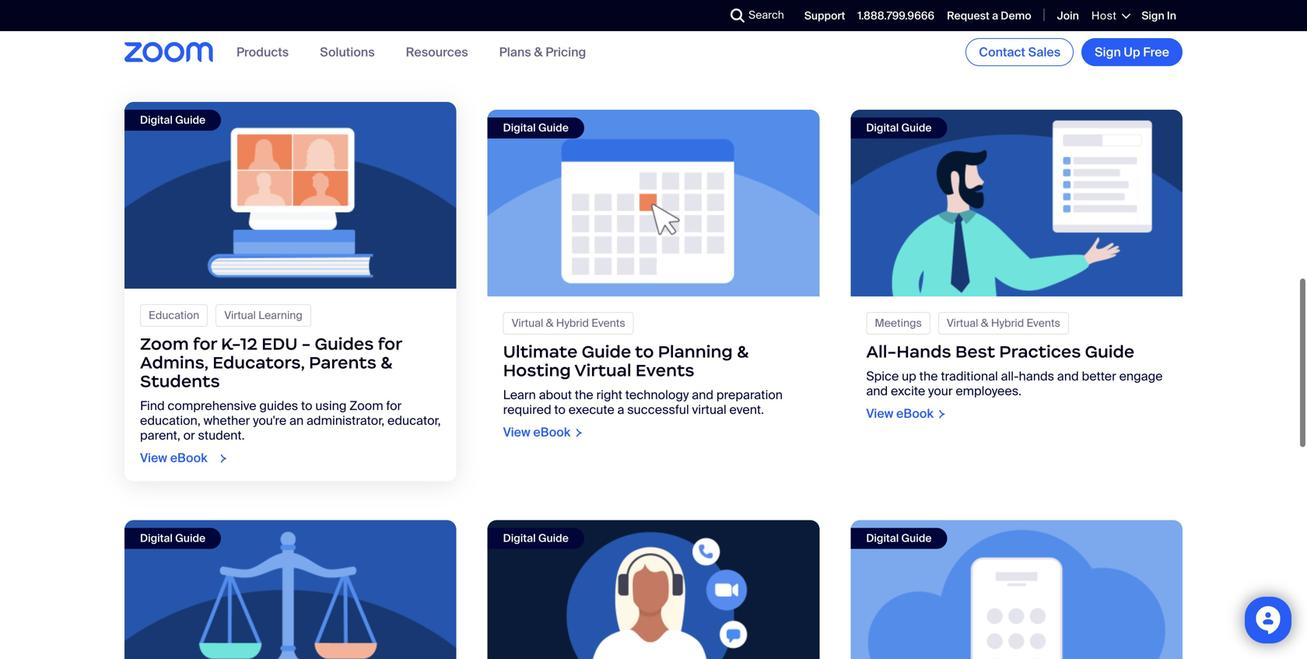 Task type: vqa. For each thing, say whether or not it's contained in the screenshot.
THE VIEW within all-hands best practices guide spice up the traditional all-hands and better engage and excite your employees. view ebook
yes



Task type: locate. For each thing, give the bounding box(es) containing it.
& inside ultimate guide to planning & hosting virtual events learn about the right technology and preparation required to execute a successful virtual event. view ebook
[[737, 341, 749, 362]]

digital guide for illustration of a digital device image
[[867, 531, 932, 546]]

guide inside all-hands best practices guide spice up the traditional all-hands and better engage and excite your employees. view ebook
[[1085, 341, 1135, 362]]

successful
[[628, 402, 689, 418]]

ebook inside all-hands best practices guide spice up the traditional all-hands and better engage and excite your employees. view ebook
[[897, 406, 934, 422]]

1 vertical spatial zoom
[[350, 398, 383, 414]]

&
[[534, 44, 543, 60], [546, 316, 554, 331], [981, 316, 989, 331], [737, 341, 749, 362], [381, 352, 392, 373]]

better
[[1082, 368, 1117, 385]]

view ebook link
[[125, 0, 457, 79], [851, 0, 1183, 79]]

0 horizontal spatial view ebook link
[[125, 0, 457, 79]]

& up preparation
[[737, 341, 749, 362]]

1 horizontal spatial events
[[636, 360, 695, 381]]

virtual
[[224, 308, 256, 323], [512, 316, 544, 331], [947, 316, 979, 331], [575, 360, 632, 381]]

ebook down the or
[[170, 450, 208, 466]]

0 horizontal spatial hybrid
[[556, 316, 589, 331]]

digital for illustration of a digital device image
[[867, 531, 899, 546]]

and down 'planning'
[[692, 387, 714, 403]]

0 vertical spatial view ebook
[[867, 14, 934, 30]]

0 horizontal spatial events
[[592, 316, 626, 331]]

0 horizontal spatial digital guide link
[[125, 520, 457, 659]]

sign left the in
[[1142, 9, 1165, 23]]

digital
[[140, 113, 173, 127], [503, 121, 536, 135], [867, 121, 899, 135], [140, 531, 173, 546], [503, 531, 536, 546], [867, 531, 899, 546]]

1 horizontal spatial sign
[[1142, 9, 1165, 23]]

1 vertical spatial sign
[[1095, 44, 1121, 60]]

digital guide
[[140, 113, 206, 127], [503, 121, 569, 135], [867, 121, 932, 135], [140, 531, 206, 546], [503, 531, 569, 546], [867, 531, 932, 546]]

virtual & hybrid events up best
[[947, 316, 1061, 331]]

events inside ultimate guide to planning & hosting virtual events learn about the right technology and preparation required to execute a successful virtual event. view ebook
[[636, 360, 695, 381]]

12
[[240, 334, 258, 355]]

view inside ultimate guide to planning & hosting virtual events learn about the right technology and preparation required to execute a successful virtual event. view ebook
[[503, 424, 531, 441]]

zoom down education
[[140, 334, 189, 355]]

1 virtual & hybrid events from the left
[[512, 316, 626, 331]]

view
[[867, 14, 894, 30], [140, 47, 167, 64], [867, 406, 894, 422], [503, 424, 531, 441], [140, 450, 167, 466]]

free
[[1144, 44, 1170, 60]]

sign in
[[1142, 9, 1177, 23]]

1 horizontal spatial and
[[867, 383, 888, 399]]

zoom for k-12 edu - guides for admins, educators, parents & students find comprehensive guides to using zoom for education, whether you're an administrator, educator, parent, or student. view ebook
[[140, 334, 441, 466]]

to for zoom for k-12 edu - guides for admins, educators, parents & students
[[301, 398, 313, 414]]

0 horizontal spatial the
[[575, 387, 594, 403]]

2 horizontal spatial to
[[635, 341, 654, 362]]

0 horizontal spatial virtual & hybrid events
[[512, 316, 626, 331]]

meetings
[[875, 316, 922, 331]]

support link
[[805, 9, 846, 23]]

download now link
[[488, 0, 820, 79]]

sign for sign up free
[[1095, 44, 1121, 60]]

for
[[193, 334, 217, 355], [378, 334, 402, 355], [386, 398, 402, 414]]

ultimate
[[503, 341, 578, 362]]

1 view ebook link from the left
[[125, 0, 457, 79]]

and left better at the right bottom of the page
[[1058, 368, 1079, 385]]

zoom right using on the left of the page
[[350, 398, 383, 414]]

right
[[597, 387, 623, 403]]

virtual learning
[[224, 308, 303, 323]]

digital guide for illstration of a man image
[[867, 121, 932, 135]]

1 horizontal spatial view ebook link
[[851, 0, 1183, 79]]

1 horizontal spatial the
[[920, 368, 938, 385]]

hybrid up ultimate on the bottom left
[[556, 316, 589, 331]]

ebook down excite on the right bottom of page
[[897, 406, 934, 422]]

3 digital guide link from the left
[[851, 520, 1183, 659]]

up
[[902, 368, 917, 385]]

ebook left request
[[897, 14, 934, 30]]

1 vertical spatial view ebook
[[140, 47, 208, 64]]

virtual up right
[[575, 360, 632, 381]]

ultimate guide to planning & hosting virtual events learn about the right technology and preparation required to execute a successful virtual event. view ebook
[[503, 341, 783, 441]]

0 horizontal spatial view ebook
[[140, 47, 208, 64]]

1.888.799.9666 link
[[858, 9, 935, 23]]

to
[[635, 341, 654, 362], [301, 398, 313, 414], [555, 402, 566, 418]]

a left demo
[[992, 9, 999, 23]]

ebook down required
[[533, 424, 571, 441]]

view ebook
[[867, 14, 934, 30], [140, 47, 208, 64]]

best
[[956, 341, 996, 362]]

guide for illustration of a monitor on top of books "image"
[[175, 113, 206, 127]]

1 horizontal spatial virtual & hybrid events
[[947, 316, 1061, 331]]

a right execute
[[618, 402, 625, 418]]

virtual & hybrid events
[[512, 316, 626, 331], [947, 316, 1061, 331]]

pricing
[[546, 44, 586, 60]]

request a demo link
[[947, 9, 1032, 23]]

guide for illustration of a person "image" at bottom
[[538, 531, 569, 546]]

admins,
[[140, 352, 209, 373]]

& right 'parents'
[[381, 352, 392, 373]]

hybrid up best
[[992, 316, 1024, 331]]

1 digital guide link from the left
[[125, 520, 457, 659]]

illustration of a digital device image
[[851, 520, 1183, 659]]

spice
[[867, 368, 899, 385]]

planning
[[658, 341, 733, 362]]

events up technology
[[636, 360, 695, 381]]

and inside ultimate guide to planning & hosting virtual events learn about the right technology and preparation required to execute a successful virtual event. view ebook
[[692, 387, 714, 403]]

calendar image
[[488, 110, 820, 297]]

events
[[592, 316, 626, 331], [1027, 316, 1061, 331], [636, 360, 695, 381]]

digital for illustration of a person "image" at bottom
[[503, 531, 536, 546]]

and
[[1058, 368, 1079, 385], [867, 383, 888, 399], [692, 387, 714, 403]]

1 horizontal spatial to
[[555, 402, 566, 418]]

the inside ultimate guide to planning & hosting virtual events learn about the right technology and preparation required to execute a successful virtual event. view ebook
[[575, 387, 594, 403]]

digital for illstration of a man image
[[867, 121, 899, 135]]

demo
[[1001, 9, 1032, 23]]

ebook
[[897, 14, 934, 30], [170, 47, 208, 64], [897, 406, 934, 422], [533, 424, 571, 441], [170, 450, 208, 466]]

the right the up
[[920, 368, 938, 385]]

plans
[[499, 44, 531, 60]]

1 hybrid from the left
[[556, 316, 589, 331]]

1 horizontal spatial a
[[992, 9, 999, 23]]

education,
[[140, 413, 201, 429]]

1 horizontal spatial hybrid
[[992, 316, 1024, 331]]

sign left up
[[1095, 44, 1121, 60]]

required
[[503, 402, 552, 418]]

& inside zoom for k-12 edu - guides for admins, educators, parents & students find comprehensive guides to using zoom for education, whether you're an administrator, educator, parent, or student. view ebook
[[381, 352, 392, 373]]

zoom
[[140, 334, 189, 355], [350, 398, 383, 414]]

digital guide for calendar image
[[503, 121, 569, 135]]

plans & pricing link
[[499, 44, 586, 60]]

sign for sign in
[[1142, 9, 1165, 23]]

solutions
[[320, 44, 375, 60]]

and left excite on the right bottom of page
[[867, 383, 888, 399]]

now
[[564, 29, 590, 45]]

zoom logo image
[[125, 42, 213, 62]]

0 vertical spatial zoom
[[140, 334, 189, 355]]

0 vertical spatial sign
[[1142, 9, 1165, 23]]

execute
[[569, 402, 615, 418]]

0 vertical spatial the
[[920, 368, 938, 385]]

virtual & hybrid events up ultimate on the bottom left
[[512, 316, 626, 331]]

2 view ebook link from the left
[[851, 0, 1183, 79]]

virtual up ultimate on the bottom left
[[512, 316, 544, 331]]

0 horizontal spatial sign
[[1095, 44, 1121, 60]]

events up practices
[[1027, 316, 1061, 331]]

sign in link
[[1142, 9, 1177, 23]]

the
[[920, 368, 938, 385], [575, 387, 594, 403]]

contact
[[979, 44, 1026, 60]]

about
[[539, 387, 572, 403]]

comprehensive
[[168, 398, 257, 414]]

guides
[[259, 398, 298, 414]]

illstration of a man image
[[851, 110, 1183, 297]]

0 horizontal spatial to
[[301, 398, 313, 414]]

sign
[[1142, 9, 1165, 23], [1095, 44, 1121, 60]]

events up right
[[592, 316, 626, 331]]

0 horizontal spatial a
[[618, 402, 625, 418]]

to left execute
[[555, 402, 566, 418]]

to inside zoom for k-12 edu - guides for admins, educators, parents & students find comprehensive guides to using zoom for education, whether you're an administrator, educator, parent, or student. view ebook
[[301, 398, 313, 414]]

the left right
[[575, 387, 594, 403]]

products button
[[237, 44, 289, 60]]

1 horizontal spatial view ebook
[[867, 14, 934, 30]]

1 vertical spatial the
[[575, 387, 594, 403]]

view ebook for 2nd view ebook link from right
[[140, 47, 208, 64]]

up
[[1124, 44, 1141, 60]]

support
[[805, 9, 846, 23]]

hybrid
[[556, 316, 589, 331], [992, 316, 1024, 331]]

0 horizontal spatial and
[[692, 387, 714, 403]]

to up technology
[[635, 341, 654, 362]]

1 horizontal spatial digital guide link
[[488, 520, 820, 659]]

to left using on the left of the page
[[301, 398, 313, 414]]

2 horizontal spatial digital guide link
[[851, 520, 1183, 659]]

all-
[[867, 341, 897, 362]]

sign up free
[[1095, 44, 1170, 60]]

find
[[140, 398, 165, 414]]

illustration of scales image
[[125, 520, 457, 659]]

1 vertical spatial a
[[618, 402, 625, 418]]

request
[[947, 9, 990, 23]]



Task type: describe. For each thing, give the bounding box(es) containing it.
hands
[[1019, 368, 1055, 385]]

2 horizontal spatial events
[[1027, 316, 1061, 331]]

edu
[[262, 334, 298, 355]]

education
[[149, 308, 199, 323]]

whether
[[204, 413, 250, 429]]

-
[[302, 334, 311, 355]]

view inside zoom for k-12 edu - guides for admins, educators, parents & students find comprehensive guides to using zoom for education, whether you're an administrator, educator, parent, or student. view ebook
[[140, 450, 167, 466]]

2 digital guide link from the left
[[488, 520, 820, 659]]

guides
[[315, 334, 374, 355]]

hosting
[[503, 360, 571, 381]]

guide for calendar image
[[538, 121, 569, 135]]

contact sales link
[[966, 38, 1074, 66]]

event.
[[730, 402, 764, 418]]

employees.
[[956, 383, 1022, 399]]

search image
[[731, 9, 745, 23]]

all-
[[1001, 368, 1019, 385]]

2 hybrid from the left
[[992, 316, 1024, 331]]

join
[[1058, 9, 1079, 23]]

you're
[[253, 413, 287, 429]]

1 horizontal spatial zoom
[[350, 398, 383, 414]]

virtual up best
[[947, 316, 979, 331]]

administrator,
[[307, 413, 385, 429]]

2 virtual & hybrid events from the left
[[947, 316, 1061, 331]]

1.888.799.9666
[[858, 9, 935, 23]]

the inside all-hands best practices guide spice up the traditional all-hands and better engage and excite your employees. view ebook
[[920, 368, 938, 385]]

& right plans
[[534, 44, 543, 60]]

search image
[[731, 9, 745, 23]]

for left k-
[[193, 334, 217, 355]]

hands
[[897, 341, 952, 362]]

digital for illustration of a monitor on top of books "image"
[[140, 113, 173, 127]]

learning
[[259, 308, 303, 323]]

traditional
[[941, 368, 998, 385]]

ebook inside zoom for k-12 edu - guides for admins, educators, parents & students find comprehensive guides to using zoom for education, whether you're an administrator, educator, parent, or student. view ebook
[[170, 450, 208, 466]]

solutions button
[[320, 44, 375, 60]]

ebook inside ultimate guide to planning & hosting virtual events learn about the right technology and preparation required to execute a successful virtual event. view ebook
[[533, 424, 571, 441]]

practices
[[1000, 341, 1081, 362]]

parent,
[[140, 427, 180, 444]]

educators,
[[213, 352, 305, 373]]

download now
[[503, 29, 590, 45]]

digital guide for illustration of scales image
[[140, 531, 206, 546]]

sales
[[1029, 44, 1061, 60]]

for right the guides
[[378, 334, 402, 355]]

digital guide for illustration of a monitor on top of books "image"
[[140, 113, 206, 127]]

guide inside ultimate guide to planning & hosting virtual events learn about the right technology and preparation required to execute a successful virtual event. view ebook
[[582, 341, 631, 362]]

guide for illustration of a digital device image
[[902, 531, 932, 546]]

join link
[[1058, 9, 1079, 23]]

illustration of a person image
[[488, 520, 820, 659]]

learn
[[503, 387, 536, 403]]

technology
[[626, 387, 689, 403]]

guide for illustration of scales image
[[175, 531, 206, 546]]

parents
[[309, 352, 377, 373]]

virtual
[[692, 402, 727, 418]]

0 vertical spatial a
[[992, 9, 999, 23]]

using
[[315, 398, 347, 414]]

ebook left products popup button
[[170, 47, 208, 64]]

in
[[1167, 9, 1177, 23]]

2 horizontal spatial and
[[1058, 368, 1079, 385]]

educator,
[[388, 413, 441, 429]]

or
[[183, 427, 195, 444]]

search
[[749, 8, 784, 22]]

virtual inside ultimate guide to planning & hosting virtual events learn about the right technology and preparation required to execute a successful virtual event. view ebook
[[575, 360, 632, 381]]

digital guide for illustration of a person "image" at bottom
[[503, 531, 569, 546]]

host button
[[1092, 9, 1130, 23]]

host
[[1092, 9, 1117, 23]]

guide for illstration of a man image
[[902, 121, 932, 135]]

an
[[290, 413, 304, 429]]

student.
[[198, 427, 245, 444]]

resources button
[[406, 44, 468, 60]]

virtual up the 12
[[224, 308, 256, 323]]

students
[[140, 371, 220, 392]]

to for ultimate guide to planning & hosting virtual events
[[555, 402, 566, 418]]

excite
[[891, 383, 926, 399]]

0 horizontal spatial zoom
[[140, 334, 189, 355]]

sign up free link
[[1082, 38, 1183, 66]]

for right "administrator,"
[[386, 398, 402, 414]]

& up best
[[981, 316, 989, 331]]

preparation
[[717, 387, 783, 403]]

digital for illustration of scales image
[[140, 531, 173, 546]]

your
[[929, 383, 953, 399]]

request a demo
[[947, 9, 1032, 23]]

products
[[237, 44, 289, 60]]

illustration of a monitor on top of books image
[[125, 102, 457, 289]]

view inside all-hands best practices guide spice up the traditional all-hands and better engage and excite your employees. view ebook
[[867, 406, 894, 422]]

digital for calendar image
[[503, 121, 536, 135]]

contact sales
[[979, 44, 1061, 60]]

download
[[503, 29, 561, 45]]

k-
[[221, 334, 240, 355]]

view ebook for 2nd view ebook link
[[867, 14, 934, 30]]

plans & pricing
[[499, 44, 586, 60]]

resources
[[406, 44, 468, 60]]

a inside ultimate guide to planning & hosting virtual events learn about the right technology and preparation required to execute a successful virtual event. view ebook
[[618, 402, 625, 418]]

engage
[[1120, 368, 1163, 385]]

all-hands best practices guide spice up the traditional all-hands and better engage and excite your employees. view ebook
[[867, 341, 1163, 422]]

& up ultimate on the bottom left
[[546, 316, 554, 331]]



